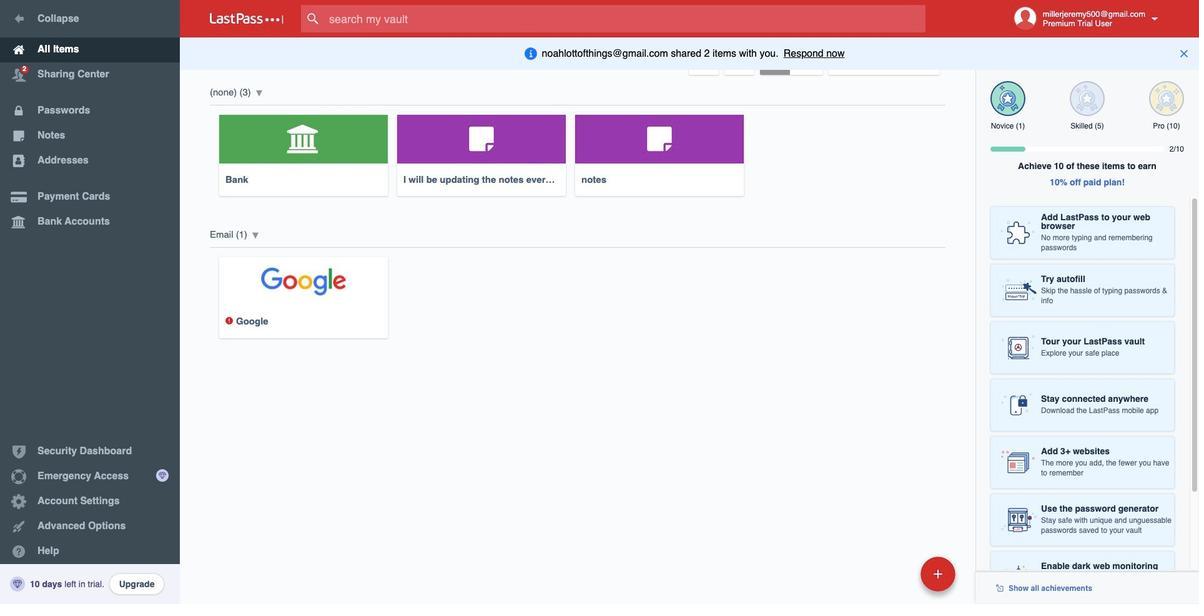 Task type: vqa. For each thing, say whether or not it's contained in the screenshot.
LastPass image
yes



Task type: locate. For each thing, give the bounding box(es) containing it.
vault options navigation
[[180, 37, 976, 75]]

new item element
[[835, 557, 960, 592]]

search my vault text field
[[301, 5, 950, 32]]

lastpass image
[[210, 13, 284, 24]]

main navigation navigation
[[0, 0, 180, 605]]



Task type: describe. For each thing, give the bounding box(es) containing it.
new item navigation
[[835, 553, 963, 605]]

Search search field
[[301, 5, 950, 32]]



